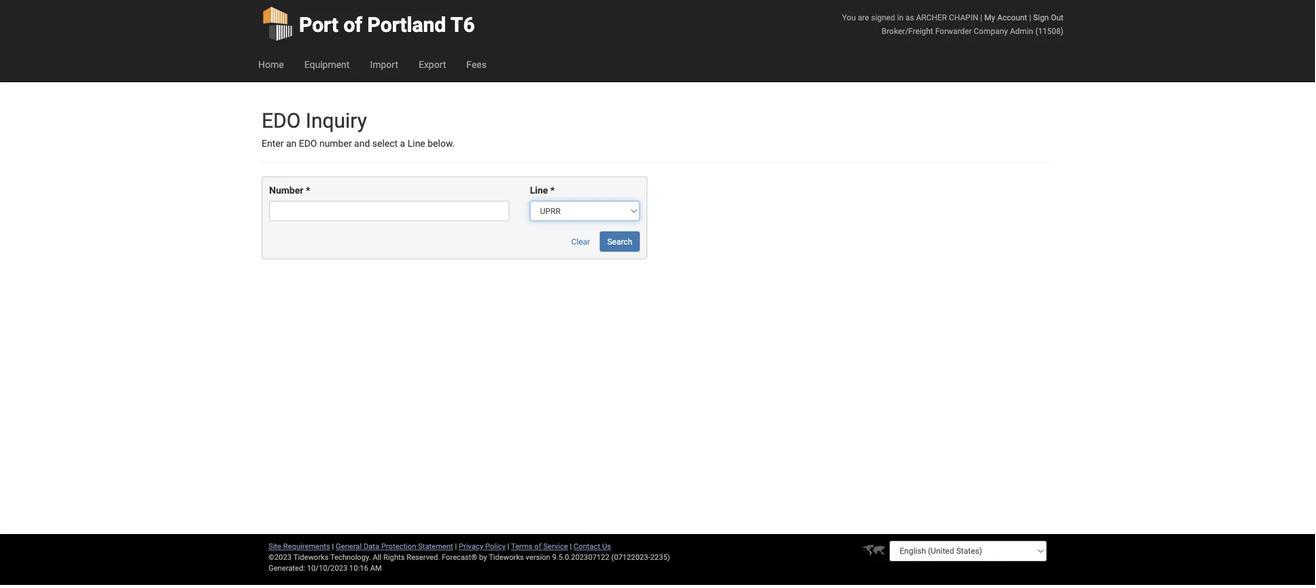Task type: vqa. For each thing, say whether or not it's contained in the screenshot.
bottommost 'at'
no



Task type: locate. For each thing, give the bounding box(es) containing it.
| left my
[[981, 13, 983, 22]]

terms
[[511, 542, 533, 551]]

©2023 tideworks
[[269, 553, 329, 562]]

tideworks
[[489, 553, 524, 562]]

of inside site requirements | general data protection statement | privacy policy | terms of service | contact us ©2023 tideworks technology. all rights reserved. forecast® by tideworks version 9.5.0.202307122 (07122023-2235) generated: 10/10/2023 10:16 am
[[535, 542, 542, 551]]

equipment button
[[294, 48, 360, 82]]

*
[[306, 185, 310, 196], [551, 185, 555, 196]]

10:16
[[349, 564, 368, 573]]

requirements
[[283, 542, 330, 551]]

edo up the "enter"
[[262, 108, 301, 133]]

search
[[608, 237, 633, 246]]

clear button
[[564, 231, 598, 252]]

port of portland t6
[[299, 13, 475, 37]]

home
[[258, 59, 284, 70]]

fees button
[[456, 48, 497, 82]]

policy
[[485, 542, 506, 551]]

0 horizontal spatial *
[[306, 185, 310, 196]]

general data protection statement link
[[336, 542, 453, 551]]

1 vertical spatial line
[[530, 185, 548, 196]]

all
[[373, 553, 382, 562]]

enter
[[262, 138, 284, 149]]

my
[[985, 13, 996, 22]]

generated:
[[269, 564, 305, 573]]

general
[[336, 542, 362, 551]]

| left sign
[[1030, 13, 1032, 22]]

|
[[981, 13, 983, 22], [1030, 13, 1032, 22], [332, 542, 334, 551], [455, 542, 457, 551], [508, 542, 510, 551], [570, 542, 572, 551]]

of right port
[[344, 13, 362, 37]]

2235)
[[651, 553, 670, 562]]

| up '9.5.0.202307122'
[[570, 542, 572, 551]]

of
[[344, 13, 362, 37], [535, 542, 542, 551]]

clear
[[571, 237, 590, 246]]

my account link
[[985, 13, 1028, 22]]

9.5.0.202307122
[[552, 553, 610, 562]]

search button
[[600, 231, 640, 252]]

an
[[286, 138, 297, 149]]

* for line *
[[551, 185, 555, 196]]

a
[[400, 138, 405, 149]]

are
[[858, 13, 869, 22]]

rights
[[383, 553, 405, 562]]

line
[[408, 138, 425, 149], [530, 185, 548, 196]]

number *
[[269, 185, 310, 196]]

1 vertical spatial of
[[535, 542, 542, 551]]

archer
[[916, 13, 947, 22]]

0 vertical spatial edo
[[262, 108, 301, 133]]

of up version
[[535, 542, 542, 551]]

site requirements link
[[269, 542, 330, 551]]

1 horizontal spatial line
[[530, 185, 548, 196]]

edo
[[262, 108, 301, 133], [299, 138, 317, 149]]

portland
[[368, 13, 446, 37]]

company
[[974, 26, 1008, 36]]

as
[[906, 13, 914, 22]]

version
[[526, 553, 551, 562]]

equipment
[[304, 59, 350, 70]]

t6
[[451, 13, 475, 37]]

site requirements | general data protection statement | privacy policy | terms of service | contact us ©2023 tideworks technology. all rights reserved. forecast® by tideworks version 9.5.0.202307122 (07122023-2235) generated: 10/10/2023 10:16 am
[[269, 542, 670, 573]]

0 vertical spatial line
[[408, 138, 425, 149]]

| left general
[[332, 542, 334, 551]]

1 horizontal spatial *
[[551, 185, 555, 196]]

0 vertical spatial of
[[344, 13, 362, 37]]

am
[[370, 564, 382, 573]]

1 horizontal spatial of
[[535, 542, 542, 551]]

1 * from the left
[[306, 185, 310, 196]]

number
[[319, 138, 352, 149]]

forecast®
[[442, 553, 477, 562]]

line *
[[530, 185, 555, 196]]

2 * from the left
[[551, 185, 555, 196]]

below.
[[428, 138, 455, 149]]

contact
[[574, 542, 600, 551]]

fees
[[467, 59, 487, 70]]

* for number *
[[306, 185, 310, 196]]

0 horizontal spatial line
[[408, 138, 425, 149]]

edo right an
[[299, 138, 317, 149]]



Task type: describe. For each thing, give the bounding box(es) containing it.
by
[[479, 553, 487, 562]]

reserved.
[[407, 553, 440, 562]]

sign out link
[[1034, 13, 1064, 22]]

import
[[370, 59, 398, 70]]

export
[[419, 59, 446, 70]]

contact us link
[[574, 542, 611, 551]]

data
[[364, 542, 379, 551]]

out
[[1051, 13, 1064, 22]]

inquiry
[[306, 108, 367, 133]]

admin
[[1010, 26, 1034, 36]]

forwarder
[[936, 26, 972, 36]]

(07122023-
[[612, 553, 651, 562]]

0 horizontal spatial of
[[344, 13, 362, 37]]

import button
[[360, 48, 409, 82]]

privacy
[[459, 542, 484, 551]]

edo inquiry enter an edo number and select a line below.
[[262, 108, 455, 149]]

Number * text field
[[269, 201, 510, 221]]

us
[[602, 542, 611, 551]]

port
[[299, 13, 339, 37]]

chapin
[[949, 13, 979, 22]]

signed
[[871, 13, 895, 22]]

technology.
[[330, 553, 371, 562]]

and
[[354, 138, 370, 149]]

export button
[[409, 48, 456, 82]]

port of portland t6 link
[[262, 0, 475, 48]]

statement
[[418, 542, 453, 551]]

broker/freight
[[882, 26, 934, 36]]

you
[[842, 13, 856, 22]]

service
[[543, 542, 568, 551]]

(11508)
[[1036, 26, 1064, 36]]

line inside the edo inquiry enter an edo number and select a line below.
[[408, 138, 425, 149]]

sign
[[1034, 13, 1049, 22]]

| up forecast®
[[455, 542, 457, 551]]

select
[[372, 138, 398, 149]]

10/10/2023
[[307, 564, 348, 573]]

you are signed in as archer chapin | my account | sign out broker/freight forwarder company admin (11508)
[[842, 13, 1064, 36]]

home button
[[248, 48, 294, 82]]

privacy policy link
[[459, 542, 506, 551]]

terms of service link
[[511, 542, 568, 551]]

protection
[[381, 542, 416, 551]]

number
[[269, 185, 303, 196]]

1 vertical spatial edo
[[299, 138, 317, 149]]

account
[[998, 13, 1028, 22]]

| up 'tideworks'
[[508, 542, 510, 551]]

in
[[897, 13, 904, 22]]

site
[[269, 542, 281, 551]]



